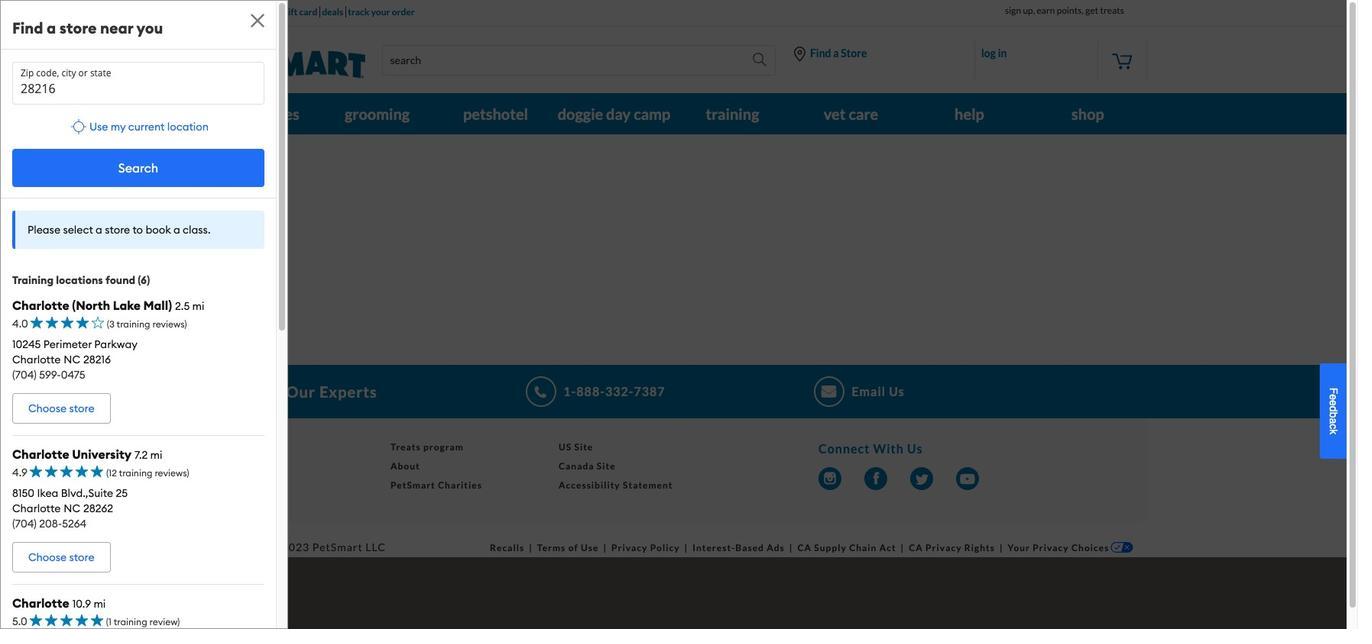 Task type: vqa. For each thing, say whether or not it's contained in the screenshot.
right Find
yes



Task type: locate. For each thing, give the bounding box(es) containing it.
recalls
[[490, 543, 524, 554]]

perimeter
[[43, 338, 92, 352]]

site
[[574, 442, 593, 453], [597, 461, 616, 472]]

reviews right the 12
[[155, 467, 187, 479]]

choose store button for (north
[[12, 394, 110, 424]]

us inside "link"
[[889, 385, 905, 399]]

2 privacy from the left
[[926, 543, 962, 554]]

charlotte inside '8150 ikea blvd.,suite 25 charlotte nc 28262 (704) 208-5264'
[[12, 502, 61, 516]]

1 horizontal spatial privacy
[[926, 543, 962, 554]]

e
[[1328, 394, 1340, 400], [1328, 400, 1340, 406]]

reviews
[[152, 318, 184, 330], [155, 467, 187, 479]]

mi right 10.9
[[94, 598, 106, 611]]

ikea
[[37, 487, 58, 501]]

1 vertical spatial mi
[[150, 449, 162, 462]]

university
[[72, 447, 132, 462]]

(704) 599-0475 link
[[12, 368, 85, 382]]

5264
[[62, 517, 86, 531]]

choose
[[28, 402, 67, 416], [28, 551, 67, 565]]

2 choose store button from the top
[[12, 543, 110, 573]]

shop link
[[1029, 93, 1147, 135]]

use left my
[[89, 120, 108, 134]]

privacy left the rights
[[926, 543, 962, 554]]

e up b
[[1328, 400, 1340, 406]]

2 horizontal spatial mi
[[192, 300, 204, 313]]

f
[[1328, 388, 1340, 395]]

petsmart image
[[199, 38, 365, 80]]

choose store down 208- on the left
[[28, 551, 94, 565]]

training for charlotte (north lake mall)
[[117, 318, 150, 330]]

12
[[109, 467, 117, 479]]

search text field
[[382, 45, 775, 75]]

up,
[[1023, 5, 1035, 16]]

petsmart down about
[[391, 480, 435, 491]]

ca supply chain act link
[[798, 543, 909, 554]]

enable
[[199, 6, 227, 18]]

vet care
[[824, 105, 878, 123]]

doggie day camp
[[558, 105, 671, 123]]

charlotte up "4.9"
[[12, 447, 69, 462]]

connect
[[819, 442, 870, 456]]

use
[[89, 120, 108, 134], [581, 543, 599, 554]]

charlotte down training
[[12, 298, 69, 313]]

doggie day camp link
[[555, 93, 673, 135]]

1 vertical spatial reviews
[[155, 467, 187, 479]]

0 vertical spatial (704)
[[12, 368, 37, 382]]

petsmart left llc
[[312, 541, 363, 554]]

search
[[118, 161, 158, 176]]

( down charlotte (north lake mall) 2.5 mi
[[107, 318, 109, 330]]

3 charlotte from the top
[[12, 447, 69, 462]]

2 choose store from the top
[[28, 551, 94, 565]]

0 vertical spatial site
[[574, 442, 593, 453]]

choose for university
[[28, 551, 67, 565]]

store
[[59, 18, 97, 37], [105, 223, 130, 237], [69, 402, 94, 416], [69, 551, 94, 565]]

2 vertical spatial mi
[[94, 598, 106, 611]]

( 1 training review )
[[106, 616, 180, 628]]

2 charlotte from the top
[[12, 353, 61, 367]]

help center
[[222, 480, 281, 491]]

0 vertical spatial reviews
[[152, 318, 184, 330]]

8150 ikea blvd.,suite 25 charlotte nc 28262 (704) 208-5264
[[12, 487, 128, 531]]

llc
[[366, 541, 386, 554]]

reviews down the mall)
[[152, 318, 184, 330]]

0 vertical spatial mi
[[192, 300, 204, 313]]

find left store
[[810, 47, 831, 60]]

charlotte up 5.0
[[12, 596, 69, 611]]

ca for ca supply chain act
[[798, 543, 812, 554]]

4.0
[[12, 317, 28, 331]]

5 charlotte from the top
[[12, 596, 69, 611]]

our
[[286, 383, 316, 401]]

book
[[146, 223, 171, 237]]

of
[[568, 543, 578, 554]]

( down university
[[106, 467, 109, 479]]

1-888-332-7387
[[564, 385, 665, 399]]

privacy right your
[[1033, 543, 1069, 554]]

petsmart inside treats program about petsmart charities
[[391, 480, 435, 491]]

2 ca from the left
[[909, 543, 923, 554]]

privacy
[[611, 543, 648, 554], [926, 543, 962, 554], [1033, 543, 1069, 554]]

us right with
[[907, 442, 923, 456]]

mi right the 7.2
[[150, 449, 162, 462]]

copyright
[[213, 541, 267, 554]]

0 horizontal spatial find
[[12, 18, 43, 37]]

1 horizontal spatial petsmart
[[391, 480, 435, 491]]

accessibility
[[229, 6, 279, 18]]

3
[[109, 318, 115, 330]]

) for 7.2
[[187, 467, 189, 479]]

1 horizontal spatial us
[[907, 442, 923, 456]]

choose store for university
[[28, 551, 94, 565]]

1 vertical spatial choose
[[28, 551, 67, 565]]

1 vertical spatial (704)
[[12, 517, 37, 531]]

e up d at bottom right
[[1328, 394, 1340, 400]]

mi right the 2.5
[[192, 300, 204, 313]]

card
[[299, 6, 317, 18]]

3 privacy from the left
[[1033, 543, 1069, 554]]

1 horizontal spatial find
[[810, 47, 831, 60]]

store
[[841, 47, 867, 60]]

your
[[1008, 543, 1030, 554]]

1 charlotte from the top
[[12, 298, 69, 313]]

1 vertical spatial find
[[810, 47, 831, 60]]

4.9
[[12, 466, 27, 480]]

4 charlotte from the top
[[12, 502, 61, 516]]

0 horizontal spatial site
[[574, 442, 593, 453]]

store left near
[[59, 18, 97, 37]]

sign
[[1005, 5, 1021, 16]]

1 horizontal spatial use
[[581, 543, 599, 554]]

store down 0475
[[69, 402, 94, 416]]

0 horizontal spatial privacy
[[611, 543, 648, 554]]

1-888-332-7387 link
[[526, 377, 665, 407]]

petsmart for about
[[391, 480, 435, 491]]

or
[[78, 66, 88, 79]]

1 vertical spatial use
[[581, 543, 599, 554]]

locations
[[56, 274, 103, 287]]

ca right act
[[909, 543, 923, 554]]

pet services link
[[222, 442, 337, 461]]

(704) left 208- on the left
[[12, 517, 37, 531]]

lake
[[113, 298, 141, 313]]

canada site link
[[559, 461, 673, 480]]

1 vertical spatial choose store
[[28, 551, 94, 565]]

vet
[[824, 105, 846, 123]]

choose store button down 208- on the left
[[12, 543, 110, 573]]

d
[[1328, 406, 1340, 412]]

recalls link
[[490, 543, 537, 554]]

ca left supply
[[798, 543, 812, 554]]

charlotte (north lake mall) 2.5 mi
[[12, 298, 204, 313]]

7.2
[[135, 449, 148, 462]]

1 choose store button from the top
[[12, 394, 110, 424]]

charlotte for charlotte (north lake mall)
[[12, 298, 69, 313]]

training
[[12, 274, 54, 287]]

review
[[150, 616, 177, 628]]

) for lake
[[184, 318, 187, 330]]

privacy for ca privacy rights
[[926, 543, 962, 554]]

a inside button
[[1328, 418, 1340, 424]]

1 vertical spatial us
[[907, 442, 923, 456]]

track
[[348, 6, 369, 18]]

ca privacy rights
[[909, 543, 995, 554]]

nc up 5264
[[64, 502, 80, 516]]

(704) left 599-
[[12, 368, 37, 382]]

care
[[849, 105, 878, 123]]

store down 5264
[[69, 551, 94, 565]]

1 choose store from the top
[[28, 402, 94, 416]]

2 horizontal spatial privacy
[[1033, 543, 1069, 554]]

1 ca from the left
[[798, 543, 812, 554]]

choose store down 599-
[[28, 402, 94, 416]]

center
[[248, 480, 281, 491]]

act
[[880, 543, 896, 554]]

2 (704) from the top
[[12, 517, 37, 531]]

2 choose from the top
[[28, 551, 67, 565]]

0 horizontal spatial petsmart
[[312, 541, 363, 554]]

0 horizontal spatial ca
[[798, 543, 812, 554]]

charlotte down ikea
[[12, 502, 61, 516]]

0 vertical spatial petsmart
[[391, 480, 435, 491]]

use right of
[[581, 543, 599, 554]]

choose store button down 599-
[[12, 394, 110, 424]]

0 vertical spatial choose
[[28, 402, 67, 416]]

petsmart
[[391, 480, 435, 491], [312, 541, 363, 554]]

1 vertical spatial site
[[597, 461, 616, 472]]

1 horizontal spatial site
[[597, 461, 616, 472]]

copyright © 2023 petsmart llc
[[213, 541, 386, 554]]

choose down the (704) 208-5264 link
[[28, 551, 67, 565]]

1 vertical spatial choose store button
[[12, 543, 110, 573]]

contact our experts
[[222, 383, 377, 401]]

1 choose from the top
[[28, 402, 67, 416]]

2 nc from the top
[[64, 502, 80, 516]]

(704)
[[12, 368, 37, 382], [12, 517, 37, 531]]

nc up 0475
[[64, 353, 80, 367]]

0 vertical spatial choose store button
[[12, 394, 110, 424]]

None search field
[[374, 45, 783, 75]]

use my current location link
[[28, 120, 249, 134]]

mi inside charlotte university 7.2 mi
[[150, 449, 162, 462]]

1 vertical spatial nc
[[64, 502, 80, 516]]

us right 'email'
[[889, 385, 905, 399]]

log in
[[981, 47, 1007, 60]]

0 horizontal spatial use
[[89, 120, 108, 134]]

to
[[133, 223, 143, 237]]

1 (704) from the top
[[12, 368, 37, 382]]

a up the k
[[1328, 418, 1340, 424]]

0 vertical spatial choose store
[[28, 402, 94, 416]]

( for 7.2
[[106, 467, 109, 479]]

charlotte down '10245'
[[12, 353, 61, 367]]

1 horizontal spatial ca
[[909, 543, 923, 554]]

shop
[[1072, 105, 1104, 123]]

privacy left the policy
[[611, 543, 648, 554]]

1 vertical spatial petsmart
[[312, 541, 363, 554]]

0 vertical spatial nc
[[64, 353, 80, 367]]

0 vertical spatial us
[[889, 385, 905, 399]]

site right us
[[574, 442, 593, 453]]

choose down the (704) 599-0475 link
[[28, 402, 67, 416]]

1 e from the top
[[1328, 394, 1340, 400]]

k
[[1328, 430, 1340, 435]]

rights
[[965, 543, 995, 554]]

find up zip
[[12, 18, 43, 37]]

mi inside charlotte (north lake mall) 2.5 mi
[[192, 300, 204, 313]]

( left review
[[106, 616, 109, 628]]

1 horizontal spatial mi
[[150, 449, 162, 462]]

10245
[[12, 338, 41, 352]]

0 horizontal spatial us
[[889, 385, 905, 399]]

1 nc from the top
[[64, 353, 80, 367]]

statement
[[623, 480, 673, 491]]

get
[[1086, 5, 1099, 16]]

Zip code, city or state text field
[[12, 62, 264, 105]]

site up accessibility statement link
[[597, 461, 616, 472]]

0 vertical spatial find
[[12, 18, 43, 37]]

charlotte 10.9 mi
[[12, 596, 106, 611]]

0 horizontal spatial mi
[[94, 598, 106, 611]]

city
[[62, 66, 76, 79]]



Task type: describe. For each thing, give the bounding box(es) containing it.
pet services link
[[199, 93, 318, 135]]

7387
[[634, 385, 665, 399]]

choose store for (north
[[28, 402, 94, 416]]

blvd.,suite
[[61, 487, 113, 501]]

treats
[[391, 442, 421, 453]]

please select a store to book a class.
[[28, 223, 211, 237]]

us site link
[[559, 442, 673, 461]]

1 privacy from the left
[[611, 543, 648, 554]]

charlotte for charlotte university
[[12, 447, 69, 462]]

a right select
[[96, 223, 102, 237]]

day
[[606, 105, 631, 123]]

your privacy choices
[[1008, 543, 1109, 554]]

vet care link
[[792, 93, 910, 135]]

services
[[241, 442, 282, 453]]

training for charlotte university
[[119, 467, 153, 479]]

6
[[141, 274, 147, 287]]

ads
[[767, 543, 785, 554]]

choose store button for university
[[12, 543, 110, 573]]

training link
[[673, 93, 792, 135]]

2.5
[[175, 300, 190, 313]]

interest-
[[693, 543, 736, 554]]

terms
[[537, 543, 566, 554]]

0 vertical spatial use
[[89, 120, 108, 134]]

ca for ca privacy rights
[[909, 543, 923, 554]]

zip code, city or state
[[21, 66, 111, 79]]

please
[[28, 223, 60, 237]]

( for mi
[[106, 616, 109, 628]]

(704) inside '8150 ikea blvd.,suite 25 charlotte nc 28262 (704) 208-5264'
[[12, 517, 37, 531]]

use my current location
[[89, 120, 209, 134]]

policy
[[650, 543, 680, 554]]

reviews for mall)
[[152, 318, 184, 330]]

f e e d b a c k
[[1328, 388, 1340, 435]]

based
[[736, 543, 764, 554]]

find a store link
[[810, 47, 962, 60]]

contact
[[222, 383, 283, 401]]

your
[[371, 6, 390, 18]]

grooming link
[[318, 93, 436, 135]]

choices
[[1072, 543, 1109, 554]]

choose for (north
[[28, 402, 67, 416]]

( 12 training reviews )
[[106, 467, 189, 479]]

(704) inside 10245 perimeter parkway charlotte nc 28216 (704) 599-0475
[[12, 368, 37, 382]]

599-
[[39, 368, 61, 382]]

find for find a store
[[810, 47, 831, 60]]

( for lake
[[107, 318, 109, 330]]

25
[[116, 487, 128, 501]]

mi inside charlotte 10.9 mi
[[94, 598, 106, 611]]

( right the found
[[138, 274, 141, 287]]

pet
[[218, 105, 241, 123]]

accessibility
[[559, 480, 620, 491]]

mall)
[[143, 298, 172, 313]]

f e e d b a c k button
[[1320, 364, 1347, 459]]

petsmart for 2023
[[312, 541, 363, 554]]

charlotte for charlotte
[[12, 596, 69, 611]]

camp
[[634, 105, 671, 123]]

terms of use
[[537, 543, 599, 554]]

help
[[955, 105, 984, 123]]

found
[[105, 274, 135, 287]]

enable accessibility link
[[199, 6, 283, 18]]

about
[[391, 461, 420, 472]]

grooming
[[345, 105, 410, 123]]

accessibility statement link
[[559, 480, 673, 499]]

10245 perimeter parkway charlotte nc 28216 (704) 599-0475
[[12, 338, 138, 382]]

2023
[[282, 541, 310, 554]]

charlotte inside 10245 perimeter parkway charlotte nc 28216 (704) 599-0475
[[12, 353, 61, 367]]

class.
[[183, 223, 211, 237]]

privacy policy link
[[611, 543, 693, 554]]

nc inside '8150 ikea blvd.,suite 25 charlotte nc 28262 (704) 208-5264'
[[64, 502, 80, 516]]

state
[[90, 66, 111, 79]]

nc inside 10245 perimeter parkway charlotte nc 28216 (704) 599-0475
[[64, 353, 80, 367]]

(704) 208-5264 link
[[12, 517, 86, 531]]

training for charlotte
[[114, 616, 147, 628]]

your privacy choices link
[[1008, 543, 1134, 554]]

you
[[136, 18, 163, 37]]

c
[[1328, 424, 1340, 430]]

order
[[392, 6, 415, 18]]

332-
[[605, 385, 634, 399]]

log in link
[[981, 47, 1007, 60]]

find for find a store near you
[[12, 18, 43, 37]]

training locations found ( 6 )
[[12, 274, 150, 287]]

program
[[423, 442, 464, 453]]

) for mi
[[177, 616, 180, 628]]

deals
[[322, 6, 343, 18]]

treats program about petsmart charities
[[391, 442, 482, 491]]

privacy for your privacy choices
[[1033, 543, 1069, 554]]

help
[[222, 480, 245, 491]]

petsmart charities link
[[391, 480, 505, 499]]

2 e from the top
[[1328, 400, 1340, 406]]

experts
[[319, 383, 377, 401]]

canada
[[559, 461, 594, 472]]

us site canada site accessibility statement
[[559, 442, 673, 491]]

select
[[63, 223, 93, 237]]

treats program link
[[391, 442, 505, 461]]

reviews for mi
[[155, 467, 187, 479]]

a up code,
[[47, 18, 56, 37]]

find a store
[[810, 47, 867, 60]]

a right book
[[173, 223, 180, 237]]

a left store
[[833, 47, 839, 60]]

enable accessibility gift card deals track your order
[[199, 6, 415, 18]]

gift card link
[[283, 6, 322, 18]]

store left to
[[105, 223, 130, 237]]

services
[[244, 105, 299, 123]]

©
[[270, 541, 279, 554]]

with
[[873, 442, 904, 456]]

pet
[[222, 442, 239, 453]]

pet services
[[222, 442, 282, 453]]

5.0
[[12, 615, 27, 629]]

1
[[109, 616, 112, 628]]

treats
[[1100, 5, 1124, 16]]



